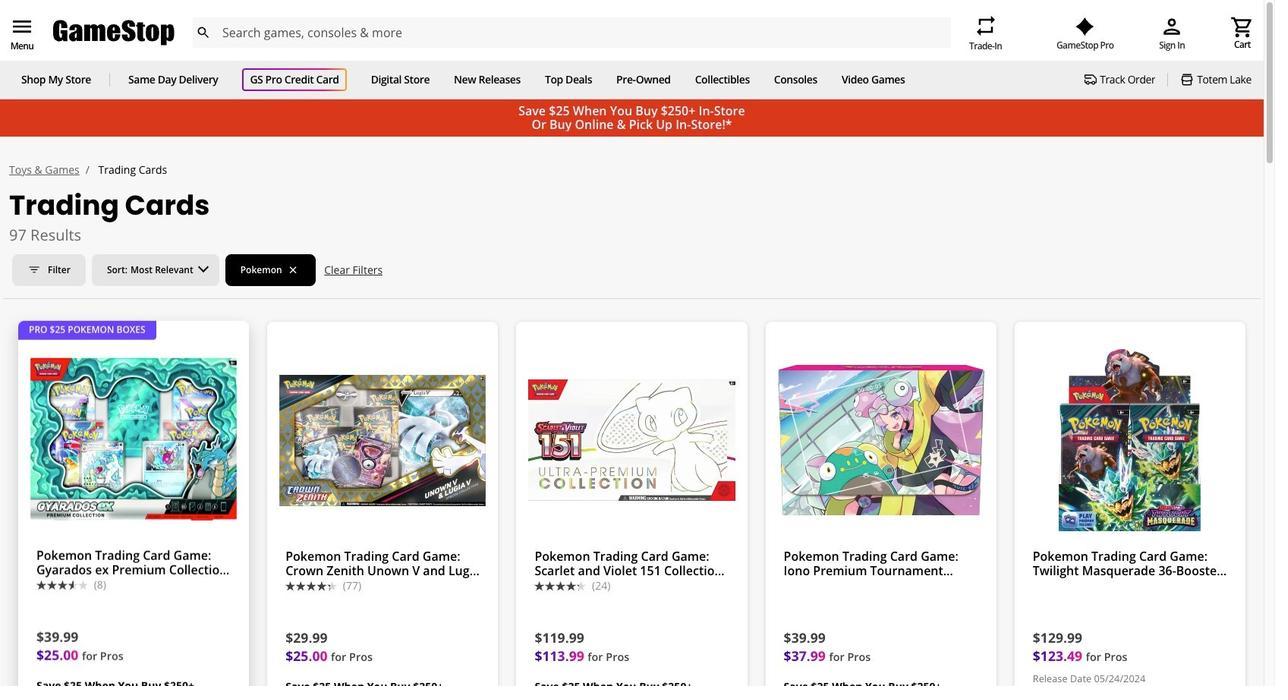 Task type: locate. For each thing, give the bounding box(es) containing it.
profile image
[[1160, 14, 1185, 39]]

None search field
[[192, 18, 951, 48]]



Task type: describe. For each thing, give the bounding box(es) containing it.
gamestop image
[[53, 18, 175, 47]]

Search games, consoles & more search field
[[222, 18, 924, 48]]

gamestop pro icon image
[[1076, 17, 1095, 36]]



Task type: vqa. For each thing, say whether or not it's contained in the screenshot.
Final Fantasy 7 Rebirth Image
no



